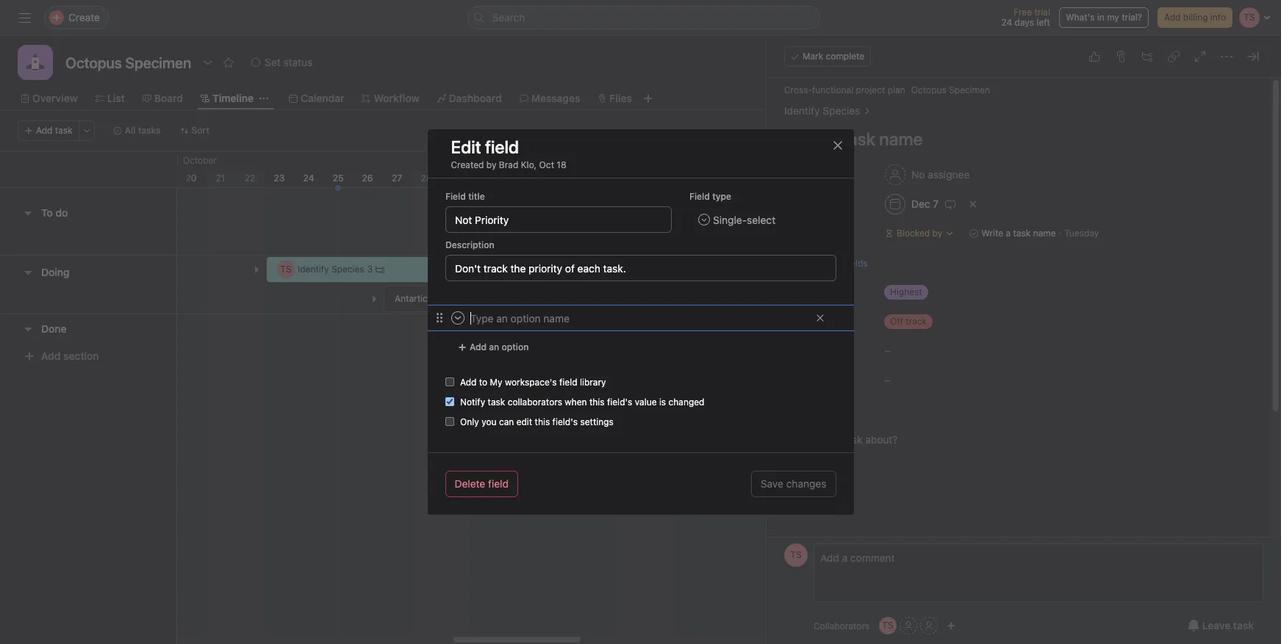 Task type: locate. For each thing, give the bounding box(es) containing it.
identify species down functional
[[784, 104, 860, 117]]

29
[[450, 173, 461, 184]]

calendar link
[[289, 90, 344, 107]]

0 horizontal spatial write
[[512, 234, 534, 245]]

1 horizontal spatial identify
[[784, 104, 820, 117]]

field's down when
[[552, 417, 577, 428]]

can
[[499, 417, 514, 428]]

task for notify task collaborators when this field's value is changed
[[487, 397, 505, 408]]

22
[[245, 173, 255, 184]]

add to my workspace's field library
[[460, 377, 606, 388]]

1 vertical spatial field
[[559, 377, 577, 388]]

in
[[1097, 12, 1105, 23]]

field down 29
[[445, 191, 466, 202]]

field inside edit field created by brad klo, oct 18
[[485, 137, 519, 157]]

only you can edit this field's settings
[[460, 417, 613, 428]]

task down overview
[[55, 125, 73, 136]]

field inside button
[[488, 478, 509, 490]]

species left leftcount icon
[[331, 264, 364, 275]]

task right leave
[[1233, 620, 1254, 632]]

1 vertical spatial 3
[[367, 264, 373, 275]]

ts down "save changes" button
[[790, 550, 802, 561]]

1 inside november 1
[[542, 173, 546, 184]]

ts button right the collaborators
[[879, 617, 897, 635]]

messages
[[531, 92, 580, 104]]

leftcount image
[[376, 265, 385, 274]]

24
[[1001, 17, 1012, 28], [303, 173, 314, 184]]

to
[[41, 207, 53, 219]]

dialog
[[767, 36, 1281, 645]]

24 left days
[[1001, 17, 1012, 28]]

title
[[468, 191, 484, 202]]

31
[[510, 173, 519, 184]]

1 vertical spatial this
[[534, 417, 550, 428]]

ts
[[457, 205, 468, 216], [280, 264, 292, 275], [790, 550, 802, 561], [882, 620, 894, 631]]

search
[[492, 11, 525, 24]]

0 vertical spatial this
[[589, 397, 604, 408]]

tuesday
[[1064, 228, 1099, 239]]

this right edit
[[534, 417, 550, 428]]

status
[[799, 317, 826, 328]]

november 1
[[535, 155, 577, 184]]

1 vertical spatial field's
[[552, 417, 577, 428]]

1 horizontal spatial field's
[[607, 397, 632, 408]]

to do
[[41, 207, 68, 219]]

remove option image
[[815, 314, 824, 323]]

field up when
[[559, 377, 577, 388]]

identify down cross-
[[784, 104, 820, 117]]

0 horizontal spatial field
[[445, 191, 466, 202]]

None text field
[[445, 255, 836, 282]]

25
[[333, 173, 343, 184]]

collapse task list for the section done image
[[22, 323, 34, 335]]

0 horizontal spatial ts button
[[784, 544, 808, 567]]

cross-
[[784, 85, 812, 96]]

0 horizontal spatial this
[[534, 417, 550, 428]]

add for add to my workspace's field library
[[460, 377, 476, 388]]

add left the billing at the right top of the page
[[1164, 12, 1181, 23]]

1 left leftcount image at top
[[462, 293, 466, 304]]

field's
[[607, 397, 632, 408], [552, 417, 577, 428]]

field
[[445, 191, 466, 202], [689, 191, 710, 202]]

field right delete
[[488, 478, 509, 490]]

this for edit
[[534, 417, 550, 428]]

24 right 23
[[303, 173, 314, 184]]

to
[[479, 377, 487, 388]]

doing button
[[41, 259, 70, 286]]

20
[[186, 173, 197, 184]]

write left a
[[981, 228, 1003, 239]]

26
[[362, 173, 373, 184]]

close details image
[[1247, 51, 1259, 62]]

27
[[392, 173, 402, 184]]

this for when
[[589, 397, 604, 408]]

field
[[485, 137, 519, 157], [559, 377, 577, 388], [488, 478, 509, 490]]

search list box
[[467, 6, 820, 29]]

ts down field title on the top left of the page
[[457, 205, 468, 216]]

mark
[[803, 51, 823, 62]]

task inside 'button'
[[55, 125, 73, 136]]

task inside button
[[1233, 620, 1254, 632]]

leave task
[[1202, 620, 1254, 632]]

section
[[63, 350, 99, 362]]

add task
[[36, 125, 73, 136]]

1 horizontal spatial field
[[689, 191, 710, 202]]

0 vertical spatial 1
[[542, 173, 546, 184]]

24 inside free trial 24 days left
[[1001, 17, 1012, 28]]

field up brad
[[485, 137, 519, 157]]

field down the 6
[[689, 191, 710, 202]]

1 horizontal spatial ts button
[[879, 617, 897, 635]]

collapse task list for the section doing image
[[22, 267, 34, 279]]

write
[[981, 228, 1003, 239], [512, 234, 534, 245]]

1 vertical spatial species
[[331, 264, 364, 275]]

7
[[718, 173, 723, 184]]

None text field
[[62, 49, 195, 76]]

species down cross-functional project plan link on the right top of the page
[[823, 104, 860, 117]]

workflow link
[[362, 90, 419, 107]]

add down done "button"
[[41, 350, 61, 362]]

3 left leftcount icon
[[367, 264, 373, 275]]

an
[[489, 342, 499, 353]]

add section button
[[18, 343, 105, 370]]

identify species left leftcount icon
[[298, 264, 364, 275]]

complete
[[826, 51, 865, 62]]

study
[[435, 293, 459, 304]]

identify inside main content
[[784, 104, 820, 117]]

changed
[[668, 397, 704, 408]]

0 vertical spatial species
[[823, 104, 860, 117]]

this
[[589, 397, 604, 408], [534, 417, 550, 428]]

description
[[445, 240, 494, 251]]

task inside identify species main content
[[1013, 228, 1031, 239]]

0 horizontal spatial identify species
[[298, 264, 364, 275]]

task for add task
[[55, 125, 73, 136]]

0 horizontal spatial field's
[[552, 417, 577, 428]]

add an option
[[469, 342, 528, 353]]

leftcount image
[[469, 295, 478, 304]]

trial?
[[1122, 12, 1142, 23]]

2 field from the left
[[689, 191, 710, 202]]

hide inherited fields button
[[784, 256, 868, 270]]

1 horizontal spatial this
[[589, 397, 604, 408]]

0 horizontal spatial identify
[[298, 264, 329, 275]]

9
[[776, 173, 782, 184]]

mark complete button
[[784, 46, 871, 67]]

repeats image
[[945, 198, 956, 210]]

add left 'to'
[[460, 377, 476, 388]]

write inside identify species main content
[[981, 228, 1003, 239]]

show subtasks for task identify species image
[[252, 265, 261, 274]]

0 horizontal spatial 1
[[462, 293, 466, 304]]

add task button
[[18, 121, 79, 141]]

assignee
[[784, 170, 822, 181]]

1 field from the left
[[445, 191, 466, 202]]

0 vertical spatial ts button
[[784, 544, 808, 567]]

antartica study
[[395, 293, 459, 304]]

ts right the collaborators
[[882, 620, 894, 631]]

add inside 'button'
[[36, 125, 53, 136]]

Priority, Stage, Status… text field
[[445, 207, 671, 233]]

what's in my trial?
[[1066, 12, 1142, 23]]

add
[[1164, 12, 1181, 23], [36, 125, 53, 136], [469, 342, 486, 353], [41, 350, 61, 362], [460, 377, 476, 388]]

rocket image
[[26, 54, 44, 71]]

antartica
[[395, 293, 432, 304]]

1 horizontal spatial species
[[823, 104, 860, 117]]

field's left value
[[607, 397, 632, 408]]

field type
[[689, 191, 731, 202]]

1 down oct
[[542, 173, 546, 184]]

poll
[[474, 200, 489, 211]]

0 vertical spatial field's
[[607, 397, 632, 408]]

to do button
[[41, 200, 68, 226]]

0 vertical spatial identify species
[[784, 104, 860, 117]]

inherited
[[806, 258, 843, 269]]

clear due date image
[[969, 200, 978, 209]]

ts button down "save changes" button
[[784, 544, 808, 567]]

0 vertical spatial field
[[485, 137, 519, 157]]

add to starred image
[[223, 57, 235, 68]]

0 vertical spatial identify
[[784, 104, 820, 117]]

workflow
[[374, 92, 419, 104]]

hide
[[784, 258, 803, 269]]

is
[[659, 397, 666, 408]]

write left up
[[512, 234, 534, 245]]

task for leave task
[[1233, 620, 1254, 632]]

3
[[600, 173, 605, 184], [367, 264, 373, 275]]

#
[[474, 210, 480, 221]]

task right a
[[1013, 228, 1031, 239]]

show subtasks for task antartica study image
[[370, 295, 379, 304]]

leave
[[1202, 620, 1231, 632]]

1 horizontal spatial 1
[[542, 173, 546, 184]]

edit
[[451, 137, 481, 157]]

identify right show subtasks for task identify species icon
[[298, 264, 329, 275]]

1 vertical spatial identify species
[[298, 264, 364, 275]]

task down my
[[487, 397, 505, 408]]

add an option button
[[451, 337, 535, 358]]

notify
[[460, 397, 485, 408]]

2 vertical spatial field
[[488, 478, 509, 490]]

0 vertical spatial 24
[[1001, 17, 1012, 28]]

november
[[535, 155, 577, 166]]

add left an
[[469, 342, 486, 353]]

add billing info
[[1164, 12, 1226, 23]]

1 horizontal spatial identify species
[[784, 104, 860, 117]]

hide inherited fields
[[784, 258, 868, 269]]

1 horizontal spatial 3
[[600, 173, 605, 184]]

edit
[[516, 417, 532, 428]]

this up settings
[[589, 397, 604, 408]]

3 left 4
[[600, 173, 605, 184]]

ts right show subtasks for task identify species icon
[[280, 264, 292, 275]]

species inside main content
[[823, 104, 860, 117]]

1 horizontal spatial write
[[981, 228, 1003, 239]]

done
[[41, 322, 67, 335]]

add inside button
[[1164, 12, 1181, 23]]

1 horizontal spatial 24
[[1001, 17, 1012, 28]]

0 horizontal spatial 24
[[303, 173, 314, 184]]

total
[[492, 200, 510, 211]]

option
[[501, 342, 528, 353]]

add down overview link
[[36, 125, 53, 136]]

my
[[490, 377, 502, 388]]



Task type: vqa. For each thing, say whether or not it's contained in the screenshot.
Add inside Button
yes



Task type: describe. For each thing, give the bounding box(es) containing it.
changes
[[786, 478, 827, 490]]

free
[[1014, 7, 1032, 18]]

Add to My workspace's field library checkbox
[[445, 378, 454, 387]]

field's for settings
[[552, 417, 577, 428]]

21
[[216, 173, 225, 184]]

select
[[747, 214, 775, 226]]

0 likes. click to like this task image
[[1089, 51, 1100, 62]]

30
[[480, 173, 491, 184]]

collaborators
[[814, 621, 870, 632]]

by
[[486, 159, 497, 171]]

brad
[[499, 159, 518, 171]]

1 vertical spatial identify
[[298, 264, 329, 275]]

oct
[[539, 159, 554, 171]]

1 vertical spatial 24
[[303, 173, 314, 184]]

timeline link
[[201, 90, 254, 107]]

field's for value
[[607, 397, 632, 408]]

18
[[557, 159, 566, 171]]

5
[[659, 173, 664, 184]]

single-
[[713, 214, 747, 226]]

4
[[629, 173, 635, 184]]

delete field
[[455, 478, 509, 490]]

overview
[[32, 92, 78, 104]]

Task Name text field
[[774, 122, 1252, 156]]

write for write a task name
[[981, 228, 1003, 239]]

full screen image
[[1194, 51, 1206, 62]]

Notify task collaborators when this field's value is changed checkbox
[[445, 398, 454, 406]]

identify species inside main content
[[784, 104, 860, 117]]

23
[[274, 173, 285, 184]]

6
[[688, 173, 694, 184]]

write a task name
[[981, 228, 1056, 239]]

library
[[580, 377, 606, 388]]

2
[[571, 173, 576, 184]]

functional
[[812, 85, 854, 96]]

do
[[55, 207, 68, 219]]

1 vertical spatial 1
[[462, 293, 466, 304]]

Only you can edit this field's settings checkbox
[[445, 417, 454, 426]]

add for add billing info
[[1164, 12, 1181, 23]]

field for field title
[[445, 191, 466, 202]]

save changes
[[761, 478, 827, 490]]

cross-functional project plan link
[[784, 85, 905, 96]]

collaborators
[[507, 397, 562, 408]]

value
[[634, 397, 656, 408]]

search button
[[467, 6, 820, 29]]

info
[[1210, 12, 1226, 23]]

leave task button
[[1178, 613, 1263, 639]]

fields
[[845, 258, 868, 269]]

copy task link image
[[1168, 51, 1180, 62]]

field for edit
[[485, 137, 519, 157]]

cross-functional project plan octopus specimen
[[784, 85, 990, 96]]

a
[[1006, 228, 1011, 239]]

settings
[[580, 417, 613, 428]]

workspace's
[[505, 377, 556, 388]]

Type an option name field
[[464, 306, 810, 331]]

name
[[1033, 228, 1056, 239]]

edit field created by brad klo, oct 18
[[451, 137, 566, 171]]

add for add task
[[36, 125, 53, 136]]

field for field type
[[689, 191, 710, 202]]

messages link
[[519, 90, 580, 107]]

add subtask image
[[1141, 51, 1153, 62]]

created
[[451, 159, 484, 171]]

0 horizontal spatial 3
[[367, 264, 373, 275]]

add billing info button
[[1158, 7, 1233, 28]]

add for add an option
[[469, 342, 486, 353]]

report
[[550, 234, 575, 245]]

add for add section
[[41, 350, 61, 362]]

0 vertical spatial 3
[[600, 173, 605, 184]]

when
[[564, 397, 587, 408]]

dialog containing identify species
[[767, 36, 1281, 645]]

project
[[856, 85, 885, 96]]

octopus
[[911, 85, 947, 96]]

save
[[761, 478, 783, 490]]

collapse task list for the section to do image
[[22, 207, 34, 219]]

write for write up report
[[512, 234, 534, 245]]

0 horizontal spatial species
[[331, 264, 364, 275]]

dashboard link
[[437, 90, 502, 107]]

you
[[481, 417, 496, 428]]

delete field button
[[445, 471, 518, 498]]

identify species main content
[[768, 78, 1252, 645]]

list
[[107, 92, 125, 104]]

left
[[1037, 17, 1050, 28]]

type
[[712, 191, 731, 202]]

1 vertical spatial ts button
[[879, 617, 897, 635]]

field for delete
[[488, 478, 509, 490]]

board link
[[142, 90, 183, 107]]

list link
[[95, 90, 125, 107]]

days
[[1015, 17, 1034, 28]]

delete
[[455, 478, 485, 490]]

what's in my trial? button
[[1059, 7, 1149, 28]]

timeline
[[212, 92, 254, 104]]

mark complete
[[803, 51, 865, 62]]

add section
[[41, 350, 99, 362]]

identify species link
[[784, 103, 860, 119]]

calendar
[[301, 92, 344, 104]]

field title
[[445, 191, 484, 202]]

close image
[[832, 140, 843, 151]]

trial
[[1034, 7, 1050, 18]]

overview link
[[21, 90, 78, 107]]

add or remove collaborators image
[[947, 622, 956, 631]]



